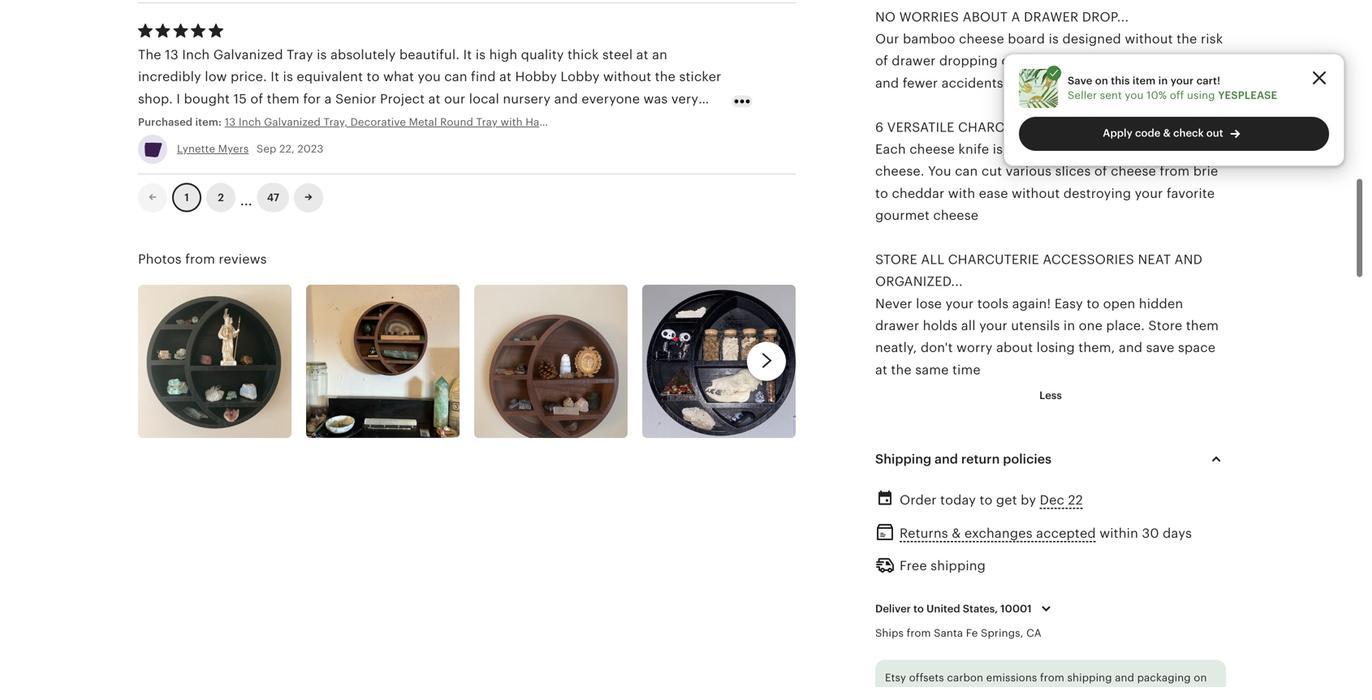 Task type: vqa. For each thing, say whether or not it's contained in the screenshot.
the for
yes



Task type: locate. For each thing, give the bounding box(es) containing it.
less
[[1040, 390, 1062, 402]]

0 vertical spatial with
[[501, 116, 523, 128]]

cheese up 'you'
[[910, 142, 955, 157]]

handles,
[[526, 116, 571, 128]]

1 horizontal spatial shipping
[[1068, 673, 1112, 685]]

10001
[[1001, 603, 1032, 615]]

tray
[[476, 116, 498, 128], [693, 116, 714, 128]]

and inside dropdown button
[[935, 452, 958, 467]]

confidence
[[1137, 54, 1209, 68]]

1 vertical spatial without
[[1012, 186, 1060, 201]]

without inside 6 versatile charcuterie utensils... each cheese knife is perfect for a different type of cheese. you can cut various slices of cheese from brie to cheddar with ease without destroying your favorite gourmet cheese
[[1012, 186, 1060, 201]]

sent
[[1100, 89, 1122, 102]]

and inside store all charcuterie accessories neat and organized... never lose your tools again! easy to open hidden drawer holds all your utensils in one place. store them neatly, don't worry about losing them, and save space at the same time
[[1119, 341, 1143, 355]]

from right ships
[[907, 628, 931, 640]]

accidents
[[942, 76, 1004, 90]]

from right emissions
[[1040, 673, 1065, 685]]

cheese down about
[[959, 32, 1005, 46]]

0 vertical spatial without
[[1125, 32, 1173, 46]]

organized...
[[876, 275, 963, 289]]

1 horizontal spatial tray
[[693, 116, 714, 128]]

tools
[[978, 297, 1009, 311]]

utensils
[[1011, 319, 1060, 333]]

of down check
[[1178, 142, 1191, 157]]

from
[[1160, 164, 1190, 179], [185, 252, 215, 267], [907, 628, 931, 640], [1040, 673, 1065, 685]]

0 vertical spatial is
[[1049, 32, 1059, 46]]

1 vertical spatial on
[[1194, 673, 1207, 685]]

is down drawer
[[1049, 32, 1059, 46]]

from down 'type'
[[1160, 164, 1190, 179]]

1 vertical spatial drawer
[[876, 319, 920, 333]]

0 vertical spatial charcuterie
[[958, 120, 1050, 135]]

charcuterie up the tools
[[948, 253, 1040, 267]]

0 horizontal spatial without
[[1012, 186, 1060, 201]]

etsy offsets carbon emissions from shipping and packaging on
[[885, 673, 1207, 688]]

etsy
[[885, 673, 906, 685]]

0 vertical spatial &
[[1163, 127, 1171, 139]]

in up the 10%
[[1159, 75, 1168, 87]]

to left united
[[914, 603, 924, 615]]

drawer
[[892, 54, 936, 68], [876, 319, 920, 333]]

47
[[267, 192, 279, 204]]

1 vertical spatial of
[[1178, 142, 1191, 157]]

cheese down "cheddar"
[[934, 208, 979, 223]]

cheese
[[959, 32, 1005, 46], [910, 142, 955, 157], [1111, 164, 1157, 179], [934, 208, 979, 223]]

your left favorite on the top right
[[1135, 186, 1163, 201]]

utensils...
[[1053, 120, 1127, 135]]

item
[[1133, 75, 1156, 87]]

at
[[876, 363, 888, 378]]

1 horizontal spatial with
[[948, 186, 976, 201]]

of down our
[[876, 54, 888, 68]]

1 horizontal spatial the
[[1177, 32, 1198, 46]]

0 horizontal spatial with
[[501, 116, 523, 128]]

and left fewer
[[876, 76, 899, 90]]

and left return
[[935, 452, 958, 467]]

returns & exchanges accepted within 30 days
[[900, 527, 1192, 541]]

in inside store all charcuterie accessories neat and organized... never lose your tools again! easy to open hidden drawer holds all your utensils in one place. store them neatly, don't worry about losing them, and save space at the same time
[[1064, 319, 1076, 333]]

is up "cut"
[[993, 142, 1003, 157]]

& up 'type'
[[1163, 127, 1171, 139]]

without up confidence
[[1125, 32, 1173, 46]]

to up one
[[1087, 297, 1100, 311]]

using
[[1187, 89, 1216, 102]]

policies
[[1003, 452, 1052, 467]]

this
[[1111, 75, 1130, 87]]

store
[[876, 253, 918, 267]]

you
[[1125, 89, 1144, 102]]

photos
[[138, 252, 182, 267]]

drawer for bamboo
[[892, 54, 936, 68]]

0 vertical spatial on
[[1095, 75, 1109, 87]]

0 vertical spatial the
[[1177, 32, 1198, 46]]

santa
[[934, 628, 963, 640]]

1 vertical spatial is
[[993, 142, 1003, 157]]

1 tray from the left
[[476, 116, 498, 128]]

knife
[[959, 142, 989, 157]]

to left the get
[[980, 493, 993, 508]]

easy
[[1055, 297, 1083, 311]]

serving
[[651, 116, 690, 128]]

charcuterie inside store all charcuterie accessories neat and organized... never lose your tools again! easy to open hidden drawer holds all your utensils in one place. store them neatly, don't worry about losing them, and save space at the same time
[[948, 253, 1040, 267]]

of up destroying
[[1095, 164, 1108, 179]]

0 horizontal spatial in
[[1007, 76, 1019, 90]]

on right the 'packaging'
[[1194, 673, 1207, 685]]

0 horizontal spatial tray
[[476, 116, 498, 128]]

shipping and return policies button
[[861, 440, 1241, 479]]

charcuterie inside 6 versatile charcuterie utensils... each cheese knife is perfect for a different type of cheese. you can cut various slices of cheese from brie to cheddar with ease without destroying your favorite gourmet cheese
[[958, 120, 1050, 135]]

2 link
[[206, 183, 236, 213]]

with down can
[[948, 186, 976, 201]]

0 vertical spatial shipping
[[931, 559, 986, 574]]

shipping inside etsy offsets carbon emissions from shipping and packaging on
[[1068, 673, 1112, 685]]

1 horizontal spatial on
[[1194, 673, 1207, 685]]

shipping
[[931, 559, 986, 574], [1068, 673, 1112, 685]]

shipping left the 'packaging'
[[1068, 673, 1112, 685]]

to down cheese. at top right
[[876, 186, 889, 201]]

0 vertical spatial drawer
[[892, 54, 936, 68]]

drawer up neatly,
[[876, 319, 920, 333]]

from inside 6 versatile charcuterie utensils... each cheese knife is perfect for a different type of cheese. you can cut various slices of cheese from brie to cheddar with ease without destroying your favorite gourmet cheese
[[1160, 164, 1190, 179]]

deliver
[[876, 603, 911, 615]]

0 vertical spatial of
[[876, 54, 888, 68]]

0 horizontal spatial on
[[1095, 75, 1109, 87]]

cart!
[[1197, 75, 1221, 87]]

more
[[1101, 54, 1134, 68]]

and left the 'packaging'
[[1115, 673, 1135, 685]]

ships from santa fe springs, ca
[[876, 628, 1042, 640]]

various
[[1006, 164, 1052, 179]]

hidden
[[1139, 297, 1184, 311]]

charcuterie up perfect
[[958, 120, 1050, 135]]

0 horizontal spatial is
[[993, 142, 1003, 157]]

gourmet
[[876, 208, 930, 223]]

in left one
[[1064, 319, 1076, 333]]

exchanges
[[965, 527, 1033, 541]]

in down off.
[[1007, 76, 1019, 90]]

1 vertical spatial &
[[952, 527, 961, 541]]

1 horizontal spatial &
[[1163, 127, 1171, 139]]

about
[[963, 10, 1008, 24]]

on up the sent
[[1095, 75, 1109, 87]]

in inside save on this item in your cart! seller sent you 10% off using yesplease
[[1159, 75, 1168, 87]]

can
[[955, 164, 978, 179]]

2 horizontal spatial of
[[1178, 142, 1191, 157]]

place.
[[1107, 319, 1145, 333]]

offsets
[[909, 673, 944, 685]]

13
[[225, 116, 236, 128]]

a
[[1012, 10, 1021, 24]]

your
[[1171, 75, 1194, 87], [1022, 76, 1051, 90], [1135, 186, 1163, 201], [946, 297, 974, 311], [980, 319, 1008, 333]]

with left handles, at the left top of page
[[501, 116, 523, 128]]

1 horizontal spatial without
[[1125, 32, 1173, 46]]

neatly,
[[876, 341, 917, 355]]

1 vertical spatial charcuterie
[[948, 253, 1040, 267]]

1 vertical spatial shipping
[[1068, 673, 1112, 685]]

lynette myers link
[[177, 143, 249, 155]]

drawer inside store all charcuterie accessories neat and organized... never lose your tools again! easy to open hidden drawer holds all your utensils in one place. store them neatly, don't worry about losing them, and save space at the same time
[[876, 319, 920, 333]]

1 horizontal spatial in
[[1064, 319, 1076, 333]]

without down the various
[[1012, 186, 1060, 201]]

1 horizontal spatial of
[[1095, 164, 1108, 179]]

drawer inside no worries about a drawer drop... our bamboo cheese board is designed without the risk of drawer dropping off. this means more confidence and fewer accidents in your kitchen
[[892, 54, 936, 68]]

united
[[927, 603, 960, 615]]

the right at
[[891, 363, 912, 378]]

lynette myers sep 22, 2023
[[177, 143, 324, 155]]

to inside dropdown button
[[914, 603, 924, 615]]

dec 22 button
[[1040, 489, 1083, 512]]

and inside no worries about a drawer drop... our bamboo cheese board is designed without the risk of drawer dropping off. this means more confidence and fewer accidents in your kitchen
[[876, 76, 899, 90]]

deliver to united states, 10001
[[876, 603, 1032, 615]]

is inside 6 versatile charcuterie utensils... each cheese knife is perfect for a different type of cheese. you can cut various slices of cheese from brie to cheddar with ease without destroying your favorite gourmet cheese
[[993, 142, 1003, 157]]

metal
[[409, 116, 437, 128]]

your down "this"
[[1022, 76, 1051, 90]]

0 horizontal spatial of
[[876, 54, 888, 68]]

out
[[1207, 127, 1224, 139]]

& right the "returns"
[[952, 527, 961, 541]]

1 vertical spatial with
[[948, 186, 976, 201]]

return
[[961, 452, 1000, 467]]

in inside no worries about a drawer drop... our bamboo cheese board is designed without the risk of drawer dropping off. this means more confidence and fewer accidents in your kitchen
[[1007, 76, 1019, 90]]

shipping up deliver to united states, 10001
[[931, 559, 986, 574]]

from inside etsy offsets carbon emissions from shipping and packaging on
[[1040, 673, 1065, 685]]

don't
[[921, 341, 953, 355]]

space
[[1178, 341, 1216, 355]]

charcuterie for knife
[[958, 120, 1050, 135]]

drawer up fewer
[[892, 54, 936, 68]]

is inside no worries about a drawer drop... our bamboo cheese board is designed without the risk of drawer dropping off. this means more confidence and fewer accidents in your kitchen
[[1049, 32, 1059, 46]]

brie
[[1194, 164, 1219, 179]]

apply
[[1103, 127, 1133, 139]]

to inside store all charcuterie accessories neat and organized... never lose your tools again! easy to open hidden drawer holds all your utensils in one place. store them neatly, don't worry about losing them, and save space at the same time
[[1087, 297, 1100, 311]]

risk
[[1201, 32, 1223, 46]]

tray right round
[[476, 116, 498, 128]]

charcuterie
[[958, 120, 1050, 135], [948, 253, 1040, 267]]

0 horizontal spatial shipping
[[931, 559, 986, 574]]

22,
[[279, 143, 295, 155]]

reviews
[[219, 252, 267, 267]]

packaging
[[1137, 673, 1191, 685]]

your up off
[[1171, 75, 1194, 87]]

1 vertical spatial the
[[891, 363, 912, 378]]

tray right serving
[[693, 116, 714, 128]]

your inside save on this item in your cart! seller sent you 10% off using yesplease
[[1171, 75, 1194, 87]]

board
[[1008, 32, 1045, 46]]

dec
[[1040, 493, 1065, 508]]

the left risk
[[1177, 32, 1198, 46]]

means
[[1055, 54, 1097, 68]]

without
[[1125, 32, 1173, 46], [1012, 186, 1060, 201]]

free
[[900, 559, 927, 574]]

1 horizontal spatial is
[[1049, 32, 1059, 46]]

0 horizontal spatial the
[[891, 363, 912, 378]]

off
[[1170, 89, 1184, 102]]

charcuterie for organized...
[[948, 253, 1040, 267]]

galvanized
[[264, 116, 321, 128]]

2 horizontal spatial in
[[1159, 75, 1168, 87]]

springs,
[[981, 628, 1024, 640]]

and down place. at the right of the page
[[1119, 341, 1143, 355]]



Task type: describe. For each thing, give the bounding box(es) containing it.
holds
[[923, 319, 958, 333]]

1 link
[[172, 183, 201, 213]]

lynette
[[177, 143, 215, 155]]

2023
[[298, 143, 324, 155]]

drawer
[[1024, 10, 1079, 24]]

returns & exchanges accepted button
[[900, 522, 1096, 546]]

cheese down different
[[1111, 164, 1157, 179]]

store
[[1149, 319, 1183, 333]]

one
[[1079, 319, 1103, 333]]

favorite
[[1167, 186, 1215, 201]]

time
[[953, 363, 981, 378]]

2 vertical spatial of
[[1095, 164, 1108, 179]]

check
[[1174, 127, 1204, 139]]

cheese inside no worries about a drawer drop... our bamboo cheese board is designed without the risk of drawer dropping off. this means more confidence and fewer accidents in your kitchen
[[959, 32, 1005, 46]]

about
[[997, 341, 1033, 355]]

without inside no worries about a drawer drop... our bamboo cheese board is designed without the risk of drawer dropping off. this means more confidence and fewer accidents in your kitchen
[[1125, 32, 1173, 46]]

30
[[1142, 527, 1159, 541]]

the inside store all charcuterie accessories neat and organized... never lose your tools again! easy to open hidden drawer holds all your utensils in one place. store them neatly, don't worry about losing them, and save space at the same time
[[891, 363, 912, 378]]

deliver to united states, 10001 button
[[863, 592, 1069, 626]]

22
[[1068, 493, 1083, 508]]

tray,
[[324, 116, 348, 128]]

from right photos at left top
[[185, 252, 215, 267]]

order today to get by dec 22
[[900, 493, 1083, 508]]

10%
[[1147, 89, 1167, 102]]

save
[[1068, 75, 1093, 87]]

& inside apply code & check out 'link'
[[1163, 127, 1171, 139]]

all
[[921, 253, 945, 267]]

to inside 6 versatile charcuterie utensils... each cheese knife is perfect for a different type of cheese. you can cut various slices of cheese from brie to cheddar with ease without destroying your favorite gourmet cheese
[[876, 186, 889, 201]]

inch
[[239, 116, 261, 128]]

store all charcuterie accessories neat and organized... never lose your tools again! easy to open hidden drawer holds all your utensils in one place. store them neatly, don't worry about losing them, and save space at the same time
[[876, 253, 1219, 378]]

your inside 6 versatile charcuterie utensils... each cheese knife is perfect for a different type of cheese. you can cut various slices of cheese from brie to cheddar with ease without destroying your favorite gourmet cheese
[[1135, 186, 1163, 201]]

emissions
[[987, 673, 1037, 685]]

our
[[876, 32, 900, 46]]

shipping and return policies
[[876, 452, 1052, 467]]

no worries about a drawer drop... our bamboo cheese board is designed without the risk of drawer dropping off. this means more confidence and fewer accidents in your kitchen
[[876, 10, 1223, 90]]

apply code & check out
[[1103, 127, 1224, 139]]

carbon
[[947, 673, 984, 685]]

save
[[1146, 341, 1175, 355]]

them
[[1186, 319, 1219, 333]]

perfect
[[1007, 142, 1053, 157]]

of inside no worries about a drawer drop... our bamboo cheese board is designed without the risk of drawer dropping off. this means more confidence and fewer accidents in your kitchen
[[876, 54, 888, 68]]

kitchen
[[1054, 76, 1101, 90]]

get
[[996, 493, 1017, 508]]

versatile
[[887, 120, 955, 135]]

13 inch galvanized  tray, decorative metal round tray with handles, rustic vintage serving tray link
[[225, 115, 714, 130]]

never
[[876, 297, 913, 311]]

code
[[1135, 127, 1161, 139]]

2 tray from the left
[[693, 116, 714, 128]]

round
[[440, 116, 473, 128]]

days
[[1163, 527, 1192, 541]]

returns
[[900, 527, 948, 541]]

fewer
[[903, 76, 938, 90]]

off.
[[1002, 54, 1023, 68]]

and inside etsy offsets carbon emissions from shipping and packaging on
[[1115, 673, 1135, 685]]

lose
[[916, 297, 942, 311]]

with inside 6 versatile charcuterie utensils... each cheese knife is perfect for a different type of cheese. you can cut various slices of cheese from brie to cheddar with ease without destroying your favorite gourmet cheese
[[948, 186, 976, 201]]

ease
[[979, 186, 1008, 201]]

item:
[[195, 116, 222, 128]]

order
[[900, 493, 937, 508]]

drawer for never
[[876, 319, 920, 333]]

on inside save on this item in your cart! seller sent you 10% off using yesplease
[[1095, 75, 1109, 87]]

sep
[[257, 143, 277, 155]]

save on this item in your cart! seller sent you 10% off using yesplease
[[1068, 75, 1278, 102]]

for
[[1056, 142, 1074, 157]]

6
[[876, 120, 884, 135]]

no
[[876, 10, 896, 24]]

less button
[[1028, 381, 1074, 411]]

destroying
[[1064, 186, 1132, 201]]

worry
[[957, 341, 993, 355]]

designed
[[1063, 32, 1122, 46]]

accepted
[[1036, 527, 1096, 541]]

2
[[218, 192, 224, 204]]

them,
[[1079, 341, 1115, 355]]

0 horizontal spatial &
[[952, 527, 961, 541]]

shipping
[[876, 452, 932, 467]]

on inside etsy offsets carbon emissions from shipping and packaging on
[[1194, 673, 1207, 685]]

you
[[928, 164, 952, 179]]

accessories
[[1043, 253, 1135, 267]]

vintage
[[608, 116, 648, 128]]

1
[[185, 192, 189, 204]]

seller
[[1068, 89, 1097, 102]]

purchased item: 13 inch galvanized  tray, decorative metal round tray with handles, rustic vintage serving tray
[[138, 116, 714, 128]]

cheese.
[[876, 164, 925, 179]]

decorative
[[351, 116, 406, 128]]

6 versatile charcuterie utensils... each cheese knife is perfect for a different type of cheese. you can cut various slices of cheese from brie to cheddar with ease without destroying your favorite gourmet cheese
[[876, 120, 1219, 223]]

free shipping
[[900, 559, 986, 574]]

open
[[1103, 297, 1136, 311]]

this
[[1026, 54, 1052, 68]]

your up all on the top
[[946, 297, 974, 311]]

your down the tools
[[980, 319, 1008, 333]]

ca
[[1027, 628, 1042, 640]]

within
[[1100, 527, 1139, 541]]

myers
[[218, 143, 249, 155]]

your inside no worries about a drawer drop... our bamboo cheese board is designed without the risk of drawer dropping off. this means more confidence and fewer accidents in your kitchen
[[1022, 76, 1051, 90]]

the inside no worries about a drawer drop... our bamboo cheese board is designed without the risk of drawer dropping off. this means more confidence and fewer accidents in your kitchen
[[1177, 32, 1198, 46]]

by
[[1021, 493, 1036, 508]]



